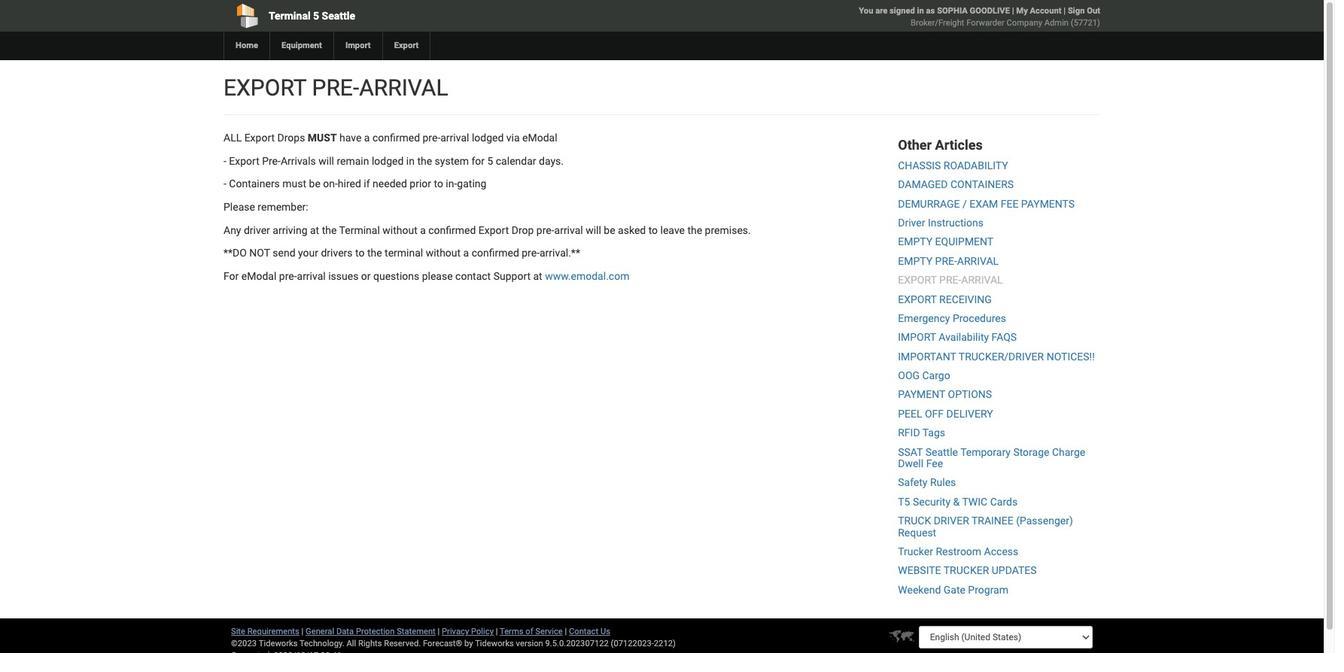 Task type: describe. For each thing, give the bounding box(es) containing it.
t5
[[898, 496, 910, 508]]

0 vertical spatial a
[[364, 132, 370, 144]]

| left sign
[[1064, 6, 1066, 16]]

updates
[[992, 565, 1037, 577]]

2 vertical spatial export
[[898, 293, 937, 305]]

gate
[[944, 584, 966, 596]]

the up or
[[367, 247, 382, 259]]

ssat seattle temporary storage charge dwell fee link
[[898, 446, 1086, 470]]

export link
[[382, 32, 430, 60]]

1 horizontal spatial to
[[434, 178, 443, 190]]

**do
[[224, 247, 247, 259]]

the up prior
[[417, 155, 432, 167]]

program
[[968, 584, 1009, 596]]

| up forecast®
[[438, 627, 440, 637]]

2 vertical spatial a
[[463, 247, 469, 259]]

sign out link
[[1068, 6, 1100, 16]]

the right leave
[[688, 224, 702, 236]]

on-
[[323, 178, 338, 190]]

temporary
[[961, 446, 1011, 458]]

1 horizontal spatial without
[[426, 247, 461, 259]]

procedures
[[953, 312, 1006, 324]]

equipment
[[935, 236, 994, 248]]

driver instructions link
[[898, 217, 984, 229]]

trucker
[[944, 565, 989, 577]]

(07122023-
[[611, 639, 654, 649]]

oog cargo link
[[898, 370, 950, 382]]

requirements
[[247, 627, 299, 637]]

1 vertical spatial a
[[420, 224, 426, 236]]

0 vertical spatial lodged
[[472, 132, 504, 144]]

site requirements | general data protection statement | privacy policy | terms of service | contact us ©2023 tideworks technology. all rights reserved. forecast® by tideworks version 9.5.0.202307122 (07122023-2212)
[[231, 627, 676, 649]]

trucker/driver
[[959, 351, 1044, 363]]

forecast®
[[423, 639, 462, 649]]

leave
[[661, 224, 685, 236]]

9.5.0.202307122
[[545, 639, 609, 649]]

damaged containers link
[[898, 179, 1014, 191]]

forwarder
[[967, 18, 1005, 28]]

www.emodal.com link
[[545, 270, 630, 282]]

2 horizontal spatial to
[[649, 224, 658, 236]]

technology.
[[300, 639, 345, 649]]

roadability
[[944, 159, 1008, 171]]

security
[[913, 496, 951, 508]]

via
[[506, 132, 520, 144]]

arrival.**
[[540, 247, 580, 259]]

1 vertical spatial 5
[[487, 155, 493, 167]]

for
[[224, 270, 239, 282]]

general
[[306, 627, 334, 637]]

tideworks
[[475, 639, 514, 649]]

my account link
[[1016, 6, 1062, 16]]

0 horizontal spatial at
[[310, 224, 319, 236]]

contact
[[455, 270, 491, 282]]

2 vertical spatial pre-
[[939, 274, 961, 286]]

trucker restroom access link
[[898, 546, 1019, 558]]

are
[[876, 6, 888, 16]]

1 vertical spatial confirmed
[[429, 224, 476, 236]]

website trucker updates link
[[898, 565, 1037, 577]]

gating
[[457, 178, 487, 190]]

www.emodal.com
[[545, 270, 630, 282]]

| up 9.5.0.202307122
[[565, 627, 567, 637]]

goodlive
[[970, 6, 1010, 16]]

general data protection statement link
[[306, 627, 436, 637]]

truck
[[898, 515, 931, 527]]

driver
[[898, 217, 925, 229]]

pre- up system
[[423, 132, 441, 144]]

export down terminal 5 seattle link
[[394, 41, 419, 50]]

drop
[[512, 224, 534, 236]]

1 horizontal spatial will
[[586, 224, 601, 236]]

0 horizontal spatial seattle
[[322, 10, 355, 22]]

faqs
[[992, 331, 1017, 343]]

weekend gate program link
[[898, 584, 1009, 596]]

remain
[[337, 155, 369, 167]]

1 empty from the top
[[898, 236, 933, 248]]

1 vertical spatial arrival
[[957, 255, 999, 267]]

home link
[[224, 32, 269, 60]]

other
[[898, 137, 932, 153]]

1 horizontal spatial at
[[533, 270, 542, 282]]

in-
[[446, 178, 457, 190]]

fee
[[926, 458, 943, 470]]

request
[[898, 527, 937, 539]]

not
[[249, 247, 270, 259]]

0 vertical spatial arrival
[[359, 75, 448, 101]]

trainee
[[972, 515, 1014, 527]]

you are signed in as sophia goodlive | my account | sign out broker/freight forwarder company admin (57721)
[[859, 6, 1100, 28]]

driver
[[934, 515, 969, 527]]

drops
[[277, 132, 305, 144]]

terminal 5 seattle link
[[224, 0, 576, 32]]

broker/freight
[[911, 18, 965, 28]]

hired
[[338, 178, 361, 190]]

off
[[925, 408, 944, 420]]

any
[[224, 224, 241, 236]]

1 vertical spatial lodged
[[372, 155, 404, 167]]

export receiving link
[[898, 293, 992, 305]]

must
[[282, 178, 306, 190]]

ssat
[[898, 446, 923, 458]]

us
[[601, 627, 610, 637]]

/
[[963, 198, 967, 210]]

2 vertical spatial arrival
[[961, 274, 1003, 286]]

remember:
[[258, 201, 308, 213]]

arriving
[[273, 224, 308, 236]]

| left my
[[1012, 6, 1014, 16]]

you
[[859, 6, 873, 16]]



Task type: locate. For each thing, give the bounding box(es) containing it.
0 vertical spatial terminal
[[269, 10, 311, 22]]

- down all
[[224, 155, 226, 167]]

0 vertical spatial emodal
[[522, 132, 557, 144]]

1 vertical spatial be
[[604, 224, 615, 236]]

instructions
[[928, 217, 984, 229]]

1 vertical spatial export
[[898, 274, 937, 286]]

seattle
[[322, 10, 355, 22], [926, 446, 958, 458]]

emergency
[[898, 312, 950, 324]]

website
[[898, 565, 941, 577]]

2 vertical spatial to
[[355, 247, 365, 259]]

at right support
[[533, 270, 542, 282]]

terminal 5 seattle
[[269, 10, 355, 22]]

1 vertical spatial to
[[649, 224, 658, 236]]

0 vertical spatial at
[[310, 224, 319, 236]]

1 vertical spatial seattle
[[926, 446, 958, 458]]

notices!!
[[1047, 351, 1095, 363]]

&
[[953, 496, 960, 508]]

5 up equipment
[[313, 10, 319, 22]]

2 vertical spatial arrival
[[297, 270, 326, 282]]

at up your
[[310, 224, 319, 236]]

emodal down not at the top left
[[241, 270, 276, 282]]

0 vertical spatial 5
[[313, 10, 319, 22]]

1 vertical spatial empty
[[898, 255, 933, 267]]

arrival up receiving on the right top of page
[[961, 274, 1003, 286]]

empty down empty equipment link
[[898, 255, 933, 267]]

export down home link on the left of the page
[[224, 75, 306, 101]]

2212)
[[654, 639, 676, 649]]

**do not send your drivers to the terminal without a confirmed pre-arrival.**
[[224, 247, 580, 259]]

export left drop
[[479, 224, 509, 236]]

site requirements link
[[231, 627, 299, 637]]

terminal up drivers at left top
[[339, 224, 380, 236]]

pre-
[[262, 155, 281, 167]]

asked
[[618, 224, 646, 236]]

lodged up the needed
[[372, 155, 404, 167]]

0 vertical spatial -
[[224, 155, 226, 167]]

be left on-
[[309, 178, 321, 190]]

0 horizontal spatial arrival
[[297, 270, 326, 282]]

version
[[516, 639, 543, 649]]

of
[[526, 627, 533, 637]]

pre- down import link
[[312, 75, 359, 101]]

a up terminal
[[420, 224, 426, 236]]

needed
[[373, 178, 407, 190]]

pre- down drop
[[522, 247, 540, 259]]

export up emergency
[[898, 293, 937, 305]]

1 horizontal spatial in
[[917, 6, 924, 16]]

premises.
[[705, 224, 751, 236]]

in up prior
[[406, 155, 415, 167]]

charge
[[1052, 446, 1086, 458]]

1 vertical spatial pre-
[[935, 255, 957, 267]]

without up **do not send your drivers to the terminal without a confirmed pre-arrival.**
[[383, 224, 418, 236]]

cargo
[[922, 370, 950, 382]]

pre-
[[423, 132, 441, 144], [537, 224, 554, 236], [522, 247, 540, 259], [279, 270, 297, 282]]

policy
[[471, 627, 494, 637]]

2 - from the top
[[224, 178, 226, 190]]

1 vertical spatial will
[[586, 224, 601, 236]]

|
[[1012, 6, 1014, 16], [1064, 6, 1066, 16], [302, 627, 304, 637], [438, 627, 440, 637], [496, 627, 498, 637], [565, 627, 567, 637]]

- for - containers must be on-hired if needed prior to in-gating
[[224, 178, 226, 190]]

account
[[1030, 6, 1062, 16]]

empty down driver
[[898, 236, 933, 248]]

1 vertical spatial terminal
[[339, 224, 380, 236]]

to right drivers at left top
[[355, 247, 365, 259]]

©2023 tideworks
[[231, 639, 298, 649]]

1 horizontal spatial 5
[[487, 155, 493, 167]]

rfid
[[898, 427, 920, 439]]

0 horizontal spatial emodal
[[241, 270, 276, 282]]

0 vertical spatial in
[[917, 6, 924, 16]]

pre- down empty pre-arrival link
[[939, 274, 961, 286]]

1 horizontal spatial emodal
[[522, 132, 557, 144]]

twic
[[962, 496, 988, 508]]

1 horizontal spatial arrival
[[441, 132, 469, 144]]

2 horizontal spatial a
[[463, 247, 469, 259]]

0 vertical spatial export
[[224, 75, 306, 101]]

pre- down the send
[[279, 270, 297, 282]]

please remember:
[[224, 201, 308, 213]]

containers
[[229, 178, 280, 190]]

- for - export pre-arrivals will remain lodged in the system for 5 calendar days.
[[224, 155, 226, 167]]

import link
[[333, 32, 382, 60]]

at
[[310, 224, 319, 236], [533, 270, 542, 282]]

1 - from the top
[[224, 155, 226, 167]]

confirmed up - export pre-arrivals will remain lodged in the system for 5 calendar days.
[[373, 132, 420, 144]]

emodal up days.
[[522, 132, 557, 144]]

terminal up equipment
[[269, 10, 311, 22]]

0 vertical spatial to
[[434, 178, 443, 190]]

must
[[308, 132, 337, 144]]

without up please
[[426, 247, 461, 259]]

will left asked
[[586, 224, 601, 236]]

export up export receiving link
[[898, 274, 937, 286]]

seattle up import
[[322, 10, 355, 22]]

chassis roadability link
[[898, 159, 1008, 171]]

arrival down equipment
[[957, 255, 999, 267]]

important trucker/driver notices!! link
[[898, 351, 1095, 363]]

or
[[361, 270, 371, 282]]

rules
[[930, 477, 956, 489]]

reserved.
[[384, 639, 421, 649]]

1 horizontal spatial be
[[604, 224, 615, 236]]

0 horizontal spatial will
[[319, 155, 334, 167]]

admin
[[1045, 18, 1069, 28]]

storage
[[1013, 446, 1050, 458]]

0 vertical spatial seattle
[[322, 10, 355, 22]]

1 vertical spatial emodal
[[241, 270, 276, 282]]

0 horizontal spatial be
[[309, 178, 321, 190]]

days.
[[539, 155, 564, 167]]

| up tideworks
[[496, 627, 498, 637]]

for
[[472, 155, 485, 167]]

pre- right drop
[[537, 224, 554, 236]]

be left asked
[[604, 224, 615, 236]]

in
[[917, 6, 924, 16], [406, 155, 415, 167]]

privacy policy link
[[442, 627, 494, 637]]

| left general
[[302, 627, 304, 637]]

0 vertical spatial pre-
[[312, 75, 359, 101]]

(passenger)
[[1016, 515, 1073, 527]]

system
[[435, 155, 469, 167]]

import availability faqs link
[[898, 331, 1017, 343]]

- up please
[[224, 178, 226, 190]]

2 empty from the top
[[898, 255, 933, 267]]

calendar
[[496, 155, 536, 167]]

0 horizontal spatial a
[[364, 132, 370, 144]]

support
[[494, 270, 531, 282]]

safety
[[898, 477, 928, 489]]

send
[[273, 247, 295, 259]]

2 horizontal spatial arrival
[[554, 224, 583, 236]]

2 vertical spatial confirmed
[[472, 247, 519, 259]]

export up containers
[[229, 155, 259, 167]]

confirmed down any driver arriving at the terminal without a confirmed export drop pre-arrival will be asked to leave the premises.
[[472, 247, 519, 259]]

0 horizontal spatial lodged
[[372, 155, 404, 167]]

0 horizontal spatial without
[[383, 224, 418, 236]]

5 right the for
[[487, 155, 493, 167]]

0 horizontal spatial 5
[[313, 10, 319, 22]]

arrival up system
[[441, 132, 469, 144]]

a right have on the left of page
[[364, 132, 370, 144]]

0 vertical spatial without
[[383, 224, 418, 236]]

contact
[[569, 627, 599, 637]]

all
[[347, 639, 356, 649]]

all export drops must have a confirmed pre-arrival lodged via emodal
[[224, 132, 557, 144]]

0 vertical spatial arrival
[[441, 132, 469, 144]]

1 horizontal spatial seattle
[[926, 446, 958, 458]]

contact us link
[[569, 627, 610, 637]]

other articles chassis roadability damaged containers demurrage / exam fee payments driver instructions empty equipment empty pre-arrival export pre-arrival export receiving emergency procedures import availability faqs important trucker/driver notices!! oog cargo payment options peel off delivery rfid tags ssat seattle temporary storage charge dwell fee safety rules t5 security & twic cards truck driver trainee (passenger) request trucker restroom access website trucker updates weekend gate program
[[898, 137, 1095, 596]]

0 vertical spatial be
[[309, 178, 321, 190]]

arrival up arrival.**
[[554, 224, 583, 236]]

1 vertical spatial -
[[224, 178, 226, 190]]

out
[[1087, 6, 1100, 16]]

lodged up the for
[[472, 132, 504, 144]]

0 horizontal spatial to
[[355, 247, 365, 259]]

the
[[417, 155, 432, 167], [322, 224, 337, 236], [688, 224, 702, 236], [367, 247, 382, 259]]

arrival
[[441, 132, 469, 144], [554, 224, 583, 236], [297, 270, 326, 282]]

1 vertical spatial in
[[406, 155, 415, 167]]

receiving
[[939, 293, 992, 305]]

1 vertical spatial arrival
[[554, 224, 583, 236]]

t5 security & twic cards link
[[898, 496, 1018, 508]]

trucker
[[898, 546, 933, 558]]

a up "contact"
[[463, 247, 469, 259]]

0 horizontal spatial in
[[406, 155, 415, 167]]

safety rules link
[[898, 477, 956, 489]]

in left the as at the right of the page
[[917, 6, 924, 16]]

pre- down empty equipment link
[[935, 255, 957, 267]]

options
[[948, 389, 992, 401]]

oog
[[898, 370, 920, 382]]

as
[[926, 6, 935, 16]]

will down must
[[319, 155, 334, 167]]

arrival down export link
[[359, 75, 448, 101]]

important
[[898, 351, 956, 363]]

to left leave
[[649, 224, 658, 236]]

1 horizontal spatial terminal
[[339, 224, 380, 236]]

1 vertical spatial at
[[533, 270, 542, 282]]

emodal
[[522, 132, 557, 144], [241, 270, 276, 282]]

damaged
[[898, 179, 948, 191]]

0 vertical spatial empty
[[898, 236, 933, 248]]

rights
[[358, 639, 382, 649]]

cards
[[990, 496, 1018, 508]]

in inside you are signed in as sophia goodlive | my account | sign out broker/freight forwarder company admin (57721)
[[917, 6, 924, 16]]

data
[[336, 627, 354, 637]]

0 horizontal spatial terminal
[[269, 10, 311, 22]]

empty equipment link
[[898, 236, 994, 248]]

arrival down your
[[297, 270, 326, 282]]

to left in-
[[434, 178, 443, 190]]

seattle inside other articles chassis roadability damaged containers demurrage / exam fee payments driver instructions empty equipment empty pre-arrival export pre-arrival export receiving emergency procedures import availability faqs important trucker/driver notices!! oog cargo payment options peel off delivery rfid tags ssat seattle temporary storage charge dwell fee safety rules t5 security & twic cards truck driver trainee (passenger) request trucker restroom access website trucker updates weekend gate program
[[926, 446, 958, 458]]

confirmed down in-
[[429, 224, 476, 236]]

seattle down tags
[[926, 446, 958, 458]]

statement
[[397, 627, 436, 637]]

to
[[434, 178, 443, 190], [649, 224, 658, 236], [355, 247, 365, 259]]

export up pre-
[[244, 132, 275, 144]]

export
[[224, 75, 306, 101], [898, 274, 937, 286], [898, 293, 937, 305]]

0 vertical spatial confirmed
[[373, 132, 420, 144]]

1 vertical spatial without
[[426, 247, 461, 259]]

(57721)
[[1071, 18, 1100, 28]]

1 horizontal spatial a
[[420, 224, 426, 236]]

the up drivers at left top
[[322, 224, 337, 236]]

driver
[[244, 224, 270, 236]]

0 vertical spatial will
[[319, 155, 334, 167]]

export
[[394, 41, 419, 50], [244, 132, 275, 144], [229, 155, 259, 167], [479, 224, 509, 236]]

prior
[[410, 178, 431, 190]]

1 horizontal spatial lodged
[[472, 132, 504, 144]]

restroom
[[936, 546, 982, 558]]



Task type: vqa. For each thing, say whether or not it's contained in the screenshot.
Other Articles CHASSIS ROADABILITY DAMAGED CONTAINERS DEMURRAGE / EXAM FEE PAYMENTS Driver Instructions EMPTY EQUIPMENT EMPTY PRE-ARRIVAL EXPORT PRE-ARRIVAL EXPORT RECEIVING Emergency Procedures IMPORT Availability FAQS IMPORTANT TRUCKER/DRIVER NOTICES!! OOG Cargo PAYMENT OPTIONS PEEL OFF DELIVERY RFID Tags SSAT Seattle Temporary Storage Charge Dwell Fee Safety Rules T5 Security & TWIC Cards TRUCK DRIVER TRAINEE (Passenger) Request Trucker Restroom Access WEBSITE TRUCKER UPDATES Weekend Gate Program
yes



